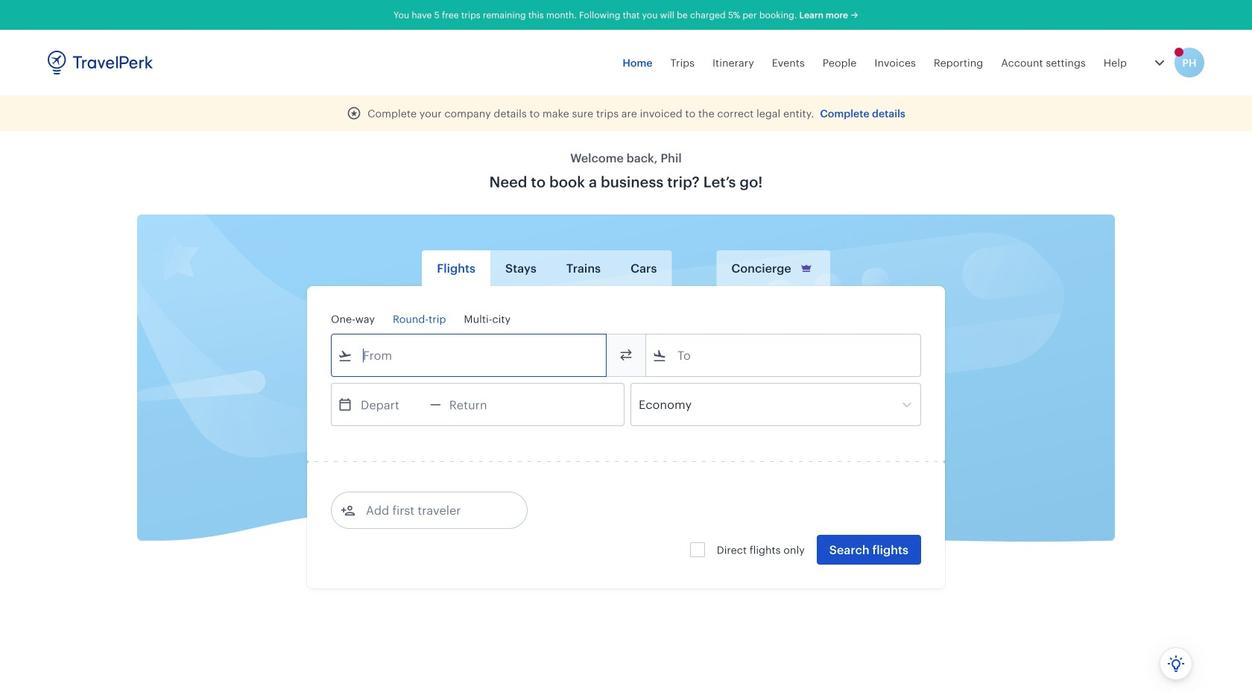 Task type: locate. For each thing, give the bounding box(es) containing it.
Depart text field
[[353, 384, 430, 426]]

From search field
[[353, 344, 587, 368]]

Return text field
[[441, 384, 519, 426]]

Add first traveler search field
[[356, 499, 511, 523]]



Task type: describe. For each thing, give the bounding box(es) containing it.
To search field
[[667, 344, 901, 368]]



Task type: vqa. For each thing, say whether or not it's contained in the screenshot.
"To" search field
yes



